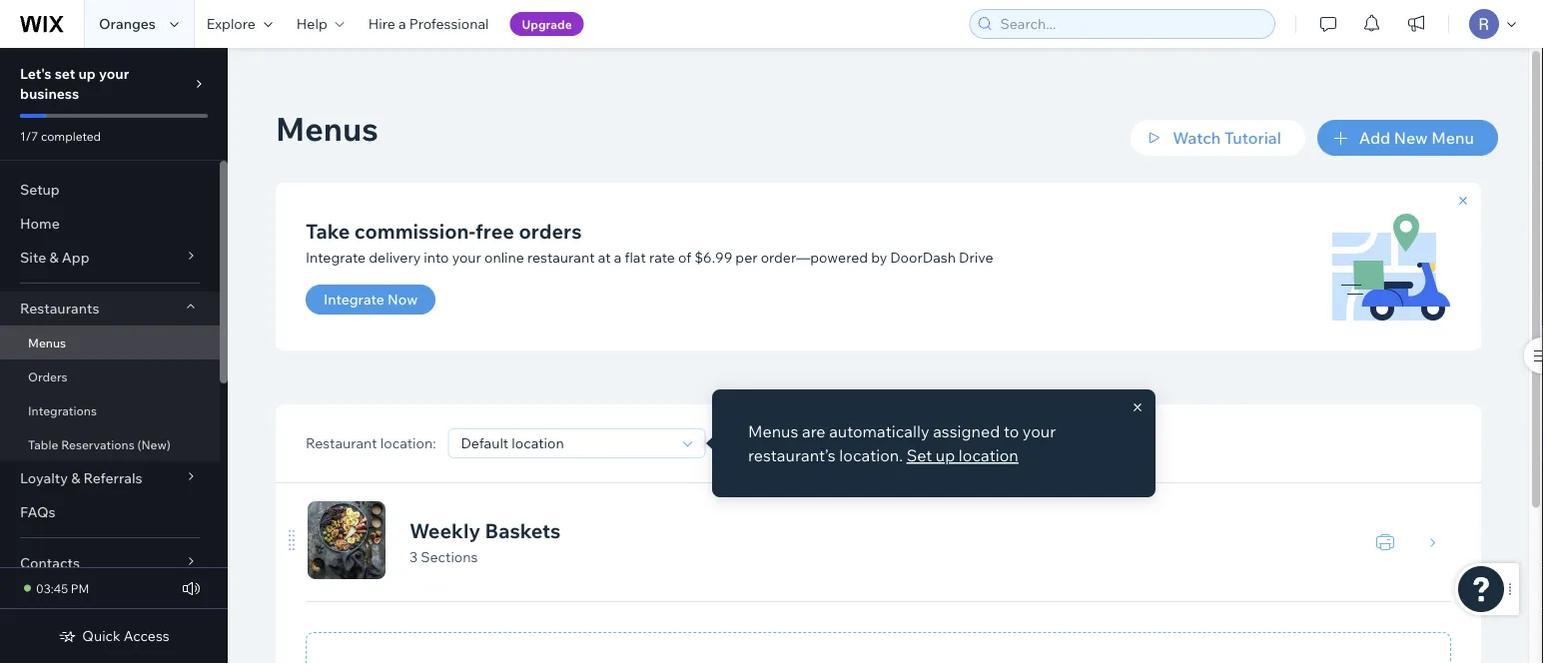 Task type: vqa. For each thing, say whether or not it's contained in the screenshot.
Project Visibility Field
no



Task type: describe. For each thing, give the bounding box(es) containing it.
loyalty & referrals button
[[0, 462, 220, 496]]

orders
[[519, 218, 582, 243]]

table reservations (new) link
[[0, 428, 220, 462]]

home link
[[0, 207, 220, 241]]

1/7
[[20, 128, 38, 143]]

set
[[55, 65, 75, 82]]

location.
[[840, 446, 903, 466]]

reservations
[[61, 437, 135, 452]]

orders link
[[0, 360, 220, 394]]

by
[[871, 249, 888, 266]]

(new)
[[137, 437, 171, 452]]

baskets
[[485, 518, 561, 543]]

setup link
[[0, 173, 220, 207]]

to
[[1004, 422, 1019, 442]]

integrate now
[[324, 291, 418, 308]]

watch
[[1173, 128, 1221, 148]]

a inside 'link'
[[399, 15, 406, 32]]

upgrade
[[522, 16, 572, 31]]

3
[[410, 549, 418, 566]]

menu
[[1432, 128, 1475, 148]]

take
[[306, 218, 350, 243]]

delivery
[[369, 249, 421, 266]]

restaurants button
[[0, 292, 220, 326]]

restaurant
[[306, 435, 377, 452]]

& for site
[[49, 249, 59, 266]]

site
[[20, 249, 46, 266]]

rate
[[649, 249, 675, 266]]

of
[[679, 249, 692, 266]]

menus link
[[0, 326, 220, 360]]

location:
[[381, 435, 436, 452]]

tutorial
[[1225, 128, 1282, 148]]

sections
[[421, 549, 478, 566]]

business
[[20, 85, 79, 102]]

now
[[388, 291, 418, 308]]

faqs link
[[0, 496, 220, 530]]

doordash
[[891, 249, 956, 266]]

restaurant's
[[748, 446, 836, 466]]

completed
[[41, 128, 101, 143]]

up inside "button"
[[936, 446, 956, 466]]

quick access button
[[58, 628, 170, 646]]

quick
[[82, 628, 121, 645]]

03:45 pm
[[36, 581, 89, 596]]

site & app
[[20, 249, 90, 266]]

menus inside the menus are automatically assigned to your restaurant's location.
[[748, 422, 799, 442]]

help
[[297, 15, 327, 32]]

set up location
[[907, 446, 1019, 466]]

hire
[[368, 15, 395, 32]]

oranges
[[99, 15, 156, 32]]

pm
[[71, 581, 89, 596]]

app
[[62, 249, 90, 266]]

set
[[907, 446, 933, 466]]

order—powered
[[761, 249, 868, 266]]

your inside the menus are automatically assigned to your restaurant's location.
[[1023, 422, 1056, 442]]

integrations link
[[0, 394, 220, 428]]

Search... field
[[995, 10, 1269, 38]]

location
[[959, 446, 1019, 466]]

new
[[1395, 128, 1429, 148]]

contacts
[[20, 555, 80, 572]]

are
[[802, 422, 826, 442]]

let's set up your business
[[20, 65, 129, 102]]

restaurant location:
[[306, 435, 436, 452]]

table
[[28, 437, 58, 452]]

add
[[1360, 128, 1391, 148]]



Task type: locate. For each thing, give the bounding box(es) containing it.
0 vertical spatial integrate
[[306, 249, 366, 266]]

orders
[[28, 369, 68, 384]]

hire a professional
[[368, 15, 489, 32]]

site & app button
[[0, 241, 220, 275]]

integrate down the take
[[306, 249, 366, 266]]

your
[[99, 65, 129, 82], [452, 249, 481, 266], [1023, 422, 1056, 442]]

up right the set on the bottom
[[936, 446, 956, 466]]

home
[[20, 215, 60, 232]]

1 vertical spatial &
[[71, 470, 80, 487]]

flat
[[625, 249, 646, 266]]

sidebar element
[[0, 48, 228, 663]]

up inside let's set up your business
[[78, 65, 96, 82]]

integrate inside button
[[324, 291, 385, 308]]

up right set
[[78, 65, 96, 82]]

commission-
[[355, 218, 476, 243]]

2 horizontal spatial your
[[1023, 422, 1056, 442]]

referrals
[[83, 470, 142, 487]]

0 horizontal spatial menus
[[28, 335, 66, 350]]

0 horizontal spatial a
[[399, 15, 406, 32]]

0 vertical spatial menus
[[276, 108, 378, 149]]

loyalty
[[20, 470, 68, 487]]

&
[[49, 249, 59, 266], [71, 470, 80, 487]]

table reservations (new)
[[28, 437, 171, 452]]

faqs
[[20, 504, 55, 521]]

quick access
[[82, 628, 170, 645]]

1 horizontal spatial up
[[936, 446, 956, 466]]

watch tutorial
[[1173, 128, 1282, 148]]

your right into
[[452, 249, 481, 266]]

0 vertical spatial a
[[399, 15, 406, 32]]

& inside site & app dropdown button
[[49, 249, 59, 266]]

automatically
[[830, 422, 930, 442]]

explore
[[207, 15, 256, 32]]

professional
[[409, 15, 489, 32]]

2 vertical spatial your
[[1023, 422, 1056, 442]]

add new menu button
[[1318, 120, 1499, 156]]

a right at
[[614, 249, 622, 266]]

contacts button
[[0, 547, 220, 581]]

restaurant
[[528, 249, 595, 266]]

drive
[[959, 249, 994, 266]]

watch tutorial button
[[1131, 120, 1306, 156]]

assigned
[[933, 422, 1001, 442]]

online
[[485, 249, 524, 266]]

your inside take commission-free orders integrate delivery into your online restaurant at a flat rate of $6.99 per order—powered by doordash drive
[[452, 249, 481, 266]]

into
[[424, 249, 449, 266]]

2 horizontal spatial menus
[[748, 422, 799, 442]]

$6.99
[[695, 249, 733, 266]]

1 vertical spatial up
[[936, 446, 956, 466]]

your right to
[[1023, 422, 1056, 442]]

your inside let's set up your business
[[99, 65, 129, 82]]

1 vertical spatial menus
[[28, 335, 66, 350]]

hire a professional link
[[356, 0, 501, 48]]

set up location button
[[907, 444, 1019, 468]]

1 horizontal spatial &
[[71, 470, 80, 487]]

restaurants
[[20, 300, 99, 317]]

0 horizontal spatial &
[[49, 249, 59, 266]]

integrations
[[28, 403, 97, 418]]

help button
[[285, 0, 356, 48]]

at
[[598, 249, 611, 266]]

take commission-free orders integrate delivery into your online restaurant at a flat rate of $6.99 per order—powered by doordash drive
[[306, 218, 994, 266]]

free
[[476, 218, 515, 243]]

1 vertical spatial integrate
[[324, 291, 385, 308]]

& for loyalty
[[71, 470, 80, 487]]

& right site on the top of the page
[[49, 249, 59, 266]]

weekly
[[410, 518, 481, 543]]

integrate inside take commission-free orders integrate delivery into your online restaurant at a flat rate of $6.99 per order—powered by doordash drive
[[306, 249, 366, 266]]

& right loyalty at bottom left
[[71, 470, 80, 487]]

03:45
[[36, 581, 68, 596]]

1 horizontal spatial a
[[614, 249, 622, 266]]

a right hire at the left of page
[[399, 15, 406, 32]]

1/7 completed
[[20, 128, 101, 143]]

0 horizontal spatial your
[[99, 65, 129, 82]]

1 vertical spatial your
[[452, 249, 481, 266]]

setup
[[20, 181, 60, 198]]

let's
[[20, 65, 52, 82]]

None field
[[455, 430, 677, 458]]

a inside take commission-free orders integrate delivery into your online restaurant at a flat rate of $6.99 per order—powered by doordash drive
[[614, 249, 622, 266]]

a
[[399, 15, 406, 32], [614, 249, 622, 266]]

1 vertical spatial a
[[614, 249, 622, 266]]

your right set
[[99, 65, 129, 82]]

per
[[736, 249, 758, 266]]

menus are automatically assigned to your restaurant's location.
[[748, 422, 1056, 466]]

1 horizontal spatial menus
[[276, 108, 378, 149]]

integrate left now
[[324, 291, 385, 308]]

0 vertical spatial your
[[99, 65, 129, 82]]

1 horizontal spatial your
[[452, 249, 481, 266]]

0 horizontal spatial up
[[78, 65, 96, 82]]

0 vertical spatial up
[[78, 65, 96, 82]]

access
[[124, 628, 170, 645]]

integrate
[[306, 249, 366, 266], [324, 291, 385, 308]]

0 vertical spatial &
[[49, 249, 59, 266]]

weekly baskets 3 sections
[[410, 518, 561, 566]]

& inside loyalty & referrals popup button
[[71, 470, 80, 487]]

integrate now button
[[306, 285, 436, 315]]

add new menu
[[1360, 128, 1475, 148]]

upgrade button
[[510, 12, 584, 36]]

2 vertical spatial menus
[[748, 422, 799, 442]]

loyalty & referrals
[[20, 470, 142, 487]]

menus inside sidebar element
[[28, 335, 66, 350]]



